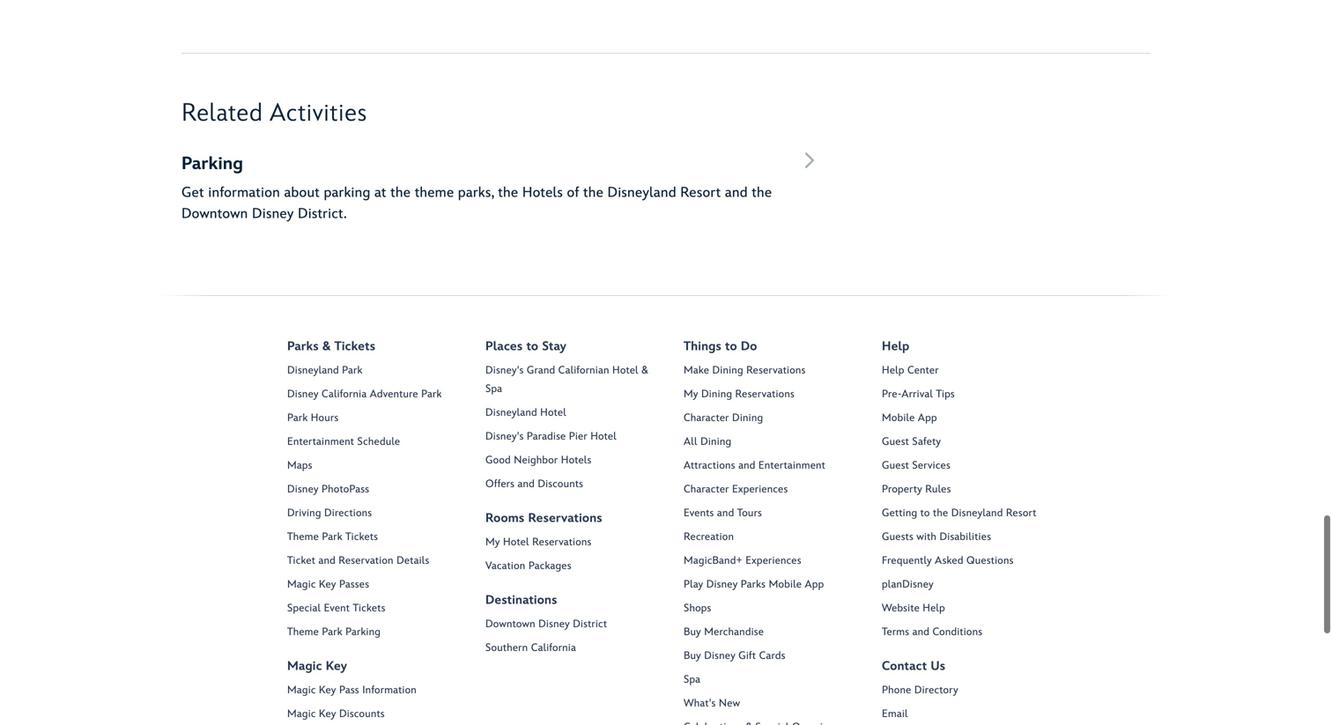 Task type: vqa. For each thing, say whether or not it's contained in the screenshot.
Details
yes



Task type: locate. For each thing, give the bounding box(es) containing it.
1 vertical spatial guest
[[882, 459, 909, 472]]

1 horizontal spatial app
[[918, 411, 937, 424]]

my
[[684, 388, 698, 400], [485, 536, 500, 548]]

2 theme from the top
[[287, 626, 319, 638]]

property rules
[[882, 483, 951, 496]]

disney
[[252, 205, 294, 222], [287, 388, 319, 400], [287, 483, 319, 496], [706, 578, 738, 591], [538, 618, 570, 630], [704, 649, 736, 662]]

buy inside 'link'
[[684, 626, 701, 638]]

dining inside my dining reservations link
[[701, 388, 732, 400]]

experiences inside 'link'
[[746, 554, 801, 567]]

character for character dining
[[684, 411, 729, 424]]

1 horizontal spatial mobile
[[882, 411, 915, 424]]

guest safety link
[[882, 433, 1054, 451]]

theme down special
[[287, 626, 319, 638]]

parks inside things to do element
[[741, 578, 766, 591]]

disney's up good at left
[[485, 430, 524, 443]]

experiences down "attractions and entertainment"
[[732, 483, 788, 496]]

reservations down make dining reservations link
[[735, 388, 795, 400]]

disneyland down property rules link
[[951, 507, 1003, 519]]

magic inside magic key pass information link
[[287, 684, 316, 696]]

disney down information
[[252, 205, 294, 222]]

0 horizontal spatial entertainment
[[287, 435, 354, 448]]

of
[[567, 184, 579, 201]]

0 vertical spatial &
[[322, 339, 331, 354]]

california inside destinations element
[[531, 641, 576, 654]]

guest down mobile app on the right of page
[[882, 435, 909, 448]]

to inside help element
[[920, 507, 930, 519]]

spa up what's
[[684, 673, 701, 686]]

parking down special event tickets link
[[345, 626, 381, 638]]

0 horizontal spatial resort
[[680, 184, 721, 201]]

0 vertical spatial entertainment
[[287, 435, 354, 448]]

conditions
[[933, 626, 983, 638]]

1 vertical spatial downtown
[[485, 618, 535, 630]]

key
[[319, 578, 336, 591], [326, 659, 347, 674], [319, 684, 336, 696], [319, 707, 336, 720]]

help up help center
[[882, 339, 910, 354]]

hotel up disney's paradise pier hotel at the bottom
[[540, 406, 566, 419]]

1 character from the top
[[684, 411, 729, 424]]

0 horizontal spatial discounts
[[339, 707, 385, 720]]

the
[[390, 184, 411, 201], [498, 184, 518, 201], [583, 184, 603, 201], [752, 184, 772, 201], [933, 507, 948, 519]]

0 vertical spatial experiences
[[732, 483, 788, 496]]

maps link
[[287, 456, 459, 475]]

help element
[[882, 361, 1080, 641]]

key for magic key
[[326, 659, 347, 674]]

park for theme park tickets
[[322, 530, 342, 543]]

guest safety
[[882, 435, 941, 448]]

dining inside the all dining link
[[700, 435, 731, 448]]

buy
[[684, 626, 701, 638], [684, 649, 701, 662]]

0 vertical spatial guest
[[882, 435, 909, 448]]

do
[[741, 339, 757, 354]]

1 buy from the top
[[684, 626, 701, 638]]

parking up get at the left of the page
[[181, 153, 243, 174]]

theme for theme park parking
[[287, 626, 319, 638]]

park for disneyland park
[[342, 364, 363, 377]]

make dining reservations link
[[684, 361, 855, 380]]

my inside things to do element
[[684, 388, 698, 400]]

entertainment down hours
[[287, 435, 354, 448]]

disney inside destinations element
[[538, 618, 570, 630]]

2 magic from the top
[[287, 659, 322, 674]]

key inside magic key discounts link
[[319, 707, 336, 720]]

hotel inside 'link'
[[503, 536, 529, 548]]

hotel inside "disney's grand californian hotel & spa"
[[612, 364, 639, 377]]

disney up southern california link
[[538, 618, 570, 630]]

buy for buy disney gift cards
[[684, 649, 701, 662]]

disneyland
[[607, 184, 676, 201], [287, 364, 339, 377], [485, 406, 537, 419], [951, 507, 1003, 519]]

1 horizontal spatial to
[[725, 339, 737, 354]]

2 buy from the top
[[684, 649, 701, 662]]

center
[[907, 364, 939, 377]]

character inside "link"
[[684, 411, 729, 424]]

1 vertical spatial california
[[531, 641, 576, 654]]

app inside things to do element
[[805, 578, 824, 591]]

and for terms and conditions
[[912, 626, 930, 638]]

1 vertical spatial parking
[[345, 626, 381, 638]]

driving
[[287, 507, 321, 519]]

tickets
[[334, 339, 375, 354], [345, 530, 378, 543], [353, 602, 385, 614]]

park down the special event tickets
[[322, 626, 342, 638]]

1 vertical spatial spa
[[684, 673, 701, 686]]

packages
[[528, 559, 571, 572]]

my for my dining reservations
[[684, 388, 698, 400]]

1 horizontal spatial california
[[531, 641, 576, 654]]

app up safety
[[918, 411, 937, 424]]

destinations element
[[485, 615, 684, 657]]

and inside get information about parking at the theme parks, the hotels of the disneyland resort and the downtown disney district.
[[725, 184, 748, 201]]

pre-
[[882, 388, 902, 400]]

park inside disneyland park link
[[342, 364, 363, 377]]

park down driving directions
[[322, 530, 342, 543]]

character up all dining
[[684, 411, 729, 424]]

dining down the my dining reservations
[[732, 411, 763, 424]]

places to stay element
[[485, 361, 684, 493]]

website help link
[[882, 599, 1054, 618]]

email
[[882, 707, 908, 720]]

2 horizontal spatial to
[[920, 507, 930, 519]]

help
[[882, 339, 910, 354], [882, 364, 904, 377], [923, 602, 945, 614]]

entertainment schedule
[[287, 435, 400, 448]]

getting to the disneyland resort
[[882, 507, 1037, 519]]

key up the special event tickets
[[319, 578, 336, 591]]

experiences for magicband+ experiences
[[746, 554, 801, 567]]

entertainment down the all dining link
[[758, 459, 825, 472]]

magic key pass information link
[[287, 681, 459, 700]]

entertainment inside parks & tickets element
[[287, 435, 354, 448]]

hotel up vacation
[[503, 536, 529, 548]]

0 horizontal spatial my
[[485, 536, 500, 548]]

to left do
[[725, 339, 737, 354]]

reservations for make dining reservations
[[746, 364, 806, 377]]

dining inside make dining reservations link
[[712, 364, 743, 377]]

theme down driving
[[287, 530, 319, 543]]

discounts for magic key discounts
[[339, 707, 385, 720]]

0 vertical spatial my
[[684, 388, 698, 400]]

0 horizontal spatial downtown
[[181, 205, 248, 222]]

tours
[[737, 507, 762, 519]]

frequently asked questions
[[882, 554, 1014, 567]]

key for magic key discounts
[[319, 707, 336, 720]]

downtown disney district link
[[485, 615, 657, 633]]

california inside parks & tickets element
[[322, 388, 367, 400]]

guest inside guest safety 'link'
[[882, 435, 909, 448]]

places
[[485, 339, 523, 354]]

guest inside guest services link
[[882, 459, 909, 472]]

park inside theme park parking link
[[322, 626, 342, 638]]

1 vertical spatial theme
[[287, 626, 319, 638]]

downtown
[[181, 205, 248, 222], [485, 618, 535, 630]]

guest for guest services
[[882, 459, 909, 472]]

disneyland down parks & tickets at the top left of page
[[287, 364, 339, 377]]

disney's inside disney's paradise pier hotel link
[[485, 430, 524, 443]]

key inside magic key passes link
[[319, 578, 336, 591]]

1 vertical spatial entertainment
[[758, 459, 825, 472]]

4 magic from the top
[[287, 707, 316, 720]]

1 horizontal spatial resort
[[1006, 507, 1037, 519]]

0 horizontal spatial spa
[[485, 382, 502, 395]]

california for parks & tickets
[[322, 388, 367, 400]]

attractions and entertainment link
[[684, 456, 855, 475]]

disneyland right the of
[[607, 184, 676, 201]]

phone directory link
[[882, 681, 1054, 700]]

to up with
[[920, 507, 930, 519]]

ticket
[[287, 554, 315, 567]]

magic inside magic key passes link
[[287, 578, 316, 591]]

1 vertical spatial buy
[[684, 649, 701, 662]]

things to do
[[684, 339, 757, 354]]

and for offers and discounts
[[518, 477, 535, 490]]

reservations inside 'link'
[[532, 536, 592, 548]]

rooms reservations element
[[485, 533, 684, 575]]

disney's inside "disney's grand californian hotel & spa"
[[485, 364, 524, 377]]

pre-arrival tips
[[882, 388, 955, 400]]

shops
[[684, 602, 711, 614]]

reservations up vacation packages link
[[532, 536, 592, 548]]

0 vertical spatial help
[[882, 339, 910, 354]]

0 horizontal spatial parks
[[287, 339, 319, 354]]

1 vertical spatial discounts
[[339, 707, 385, 720]]

1 horizontal spatial spa
[[684, 673, 701, 686]]

help up pre-
[[882, 364, 904, 377]]

1 horizontal spatial &
[[642, 364, 648, 377]]

park inside disney california adventure park link
[[421, 388, 442, 400]]

buy down shops
[[684, 626, 701, 638]]

1 guest from the top
[[882, 435, 909, 448]]

1 horizontal spatial downtown
[[485, 618, 535, 630]]

mobile inside things to do element
[[769, 578, 802, 591]]

experiences down recreation link
[[746, 554, 801, 567]]

1 vertical spatial character
[[684, 483, 729, 496]]

1 vertical spatial hotels
[[561, 454, 592, 466]]

1 theme from the top
[[287, 530, 319, 543]]

0 vertical spatial downtown
[[181, 205, 248, 222]]

tickets down magic key passes link
[[353, 602, 385, 614]]

to
[[526, 339, 538, 354], [725, 339, 737, 354], [920, 507, 930, 519]]

reservations up my dining reservations link
[[746, 364, 806, 377]]

safety
[[912, 435, 941, 448]]

dining up character dining
[[701, 388, 732, 400]]

experiences
[[732, 483, 788, 496], [746, 554, 801, 567]]

dining for my
[[701, 388, 732, 400]]

2 vertical spatial tickets
[[353, 602, 385, 614]]

1 horizontal spatial parks
[[741, 578, 766, 591]]

offers and discounts
[[485, 477, 583, 490]]

0 horizontal spatial mobile
[[769, 578, 802, 591]]

parks,
[[458, 184, 494, 201]]

magic
[[287, 578, 316, 591], [287, 659, 322, 674], [287, 684, 316, 696], [287, 707, 316, 720]]

california down downtown disney district
[[531, 641, 576, 654]]

1 vertical spatial tickets
[[345, 530, 378, 543]]

experiences for character experiences
[[732, 483, 788, 496]]

2 disney's from the top
[[485, 430, 524, 443]]

1 vertical spatial help
[[882, 364, 904, 377]]

hotels down pier
[[561, 454, 592, 466]]

park hours
[[287, 411, 339, 424]]

tickets up ticket and reservation details
[[345, 530, 378, 543]]

dining down things to do
[[712, 364, 743, 377]]

to left the stay
[[526, 339, 538, 354]]

terms
[[882, 626, 909, 638]]

1 vertical spatial mobile
[[769, 578, 802, 591]]

0 vertical spatial buy
[[684, 626, 701, 638]]

app down 'magicband+ experiences' 'link'
[[805, 578, 824, 591]]

0 horizontal spatial app
[[805, 578, 824, 591]]

dining for character
[[732, 411, 763, 424]]

california for destinations
[[531, 641, 576, 654]]

park inside theme park tickets link
[[322, 530, 342, 543]]

guest
[[882, 435, 909, 448], [882, 459, 909, 472]]

special event tickets link
[[287, 599, 459, 618]]

0 vertical spatial california
[[322, 388, 367, 400]]

and inside places to stay element
[[518, 477, 535, 490]]

guest for guest safety
[[882, 435, 909, 448]]

1 horizontal spatial my
[[684, 388, 698, 400]]

merchandise
[[704, 626, 764, 638]]

disney down buy merchandise
[[704, 649, 736, 662]]

entertainment inside things to do element
[[758, 459, 825, 472]]

guest up property
[[882, 459, 909, 472]]

good
[[485, 454, 511, 466]]

key left pass
[[319, 684, 336, 696]]

key inside magic key pass information link
[[319, 684, 336, 696]]

1 vertical spatial disney's
[[485, 430, 524, 443]]

resort
[[680, 184, 721, 201], [1006, 507, 1037, 519]]

park inside park hours link
[[287, 411, 308, 424]]

things
[[684, 339, 721, 354]]

downtown up southern
[[485, 618, 535, 630]]

make
[[684, 364, 709, 377]]

1 vertical spatial my
[[485, 536, 500, 548]]

park up 'disney california adventure park'
[[342, 364, 363, 377]]

2 vertical spatial help
[[923, 602, 945, 614]]

key down magic key pass information
[[319, 707, 336, 720]]

theme park tickets link
[[287, 528, 459, 546]]

guests
[[882, 530, 914, 543]]

attractions
[[684, 459, 735, 472]]

buy merchandise link
[[684, 623, 855, 641]]

0 vertical spatial app
[[918, 411, 937, 424]]

discounts down good neighbor hotels link
[[538, 477, 583, 490]]

my down rooms
[[485, 536, 500, 548]]

hotels left the of
[[522, 184, 563, 201]]

all
[[684, 435, 697, 448]]

pre-arrival tips link
[[882, 385, 1054, 403]]

getting
[[882, 507, 917, 519]]

0 vertical spatial mobile
[[882, 411, 915, 424]]

buy disney gift cards link
[[684, 647, 855, 665]]

park left hours
[[287, 411, 308, 424]]

guest services link
[[882, 456, 1054, 475]]

help up terms and conditions at right bottom
[[923, 602, 945, 614]]

0 horizontal spatial to
[[526, 339, 538, 354]]

theme for theme park tickets
[[287, 530, 319, 543]]

magic key discounts
[[287, 707, 385, 720]]

1 horizontal spatial entertainment
[[758, 459, 825, 472]]

dining inside character dining "link"
[[732, 411, 763, 424]]

all dining
[[684, 435, 731, 448]]

app
[[918, 411, 937, 424], [805, 578, 824, 591]]

parks down magicband+ experiences
[[741, 578, 766, 591]]

disneyland inside getting to the disneyland resort link
[[951, 507, 1003, 519]]

1 horizontal spatial discounts
[[538, 477, 583, 490]]

and inside parks & tickets element
[[318, 554, 336, 567]]

1 vertical spatial experiences
[[746, 554, 801, 567]]

resort inside get information about parking at the theme parks, the hotels of the disneyland resort and the downtown disney district.
[[680, 184, 721, 201]]

2 character from the top
[[684, 483, 729, 496]]

disney's for disney's paradise pier hotel
[[485, 430, 524, 443]]

buy down buy merchandise
[[684, 649, 701, 662]]

spa inside 'link'
[[684, 673, 701, 686]]

1 disney's from the top
[[485, 364, 524, 377]]

2 guest from the top
[[882, 459, 909, 472]]

adventure
[[370, 388, 418, 400]]

hotel right pier
[[590, 430, 617, 443]]

hotels
[[522, 184, 563, 201], [561, 454, 592, 466]]

0 vertical spatial spa
[[485, 382, 502, 395]]

discounts inside places to stay element
[[538, 477, 583, 490]]

disney's down places
[[485, 364, 524, 377]]

1 vertical spatial resort
[[1006, 507, 1037, 519]]

parking inside parks & tickets element
[[345, 626, 381, 638]]

0 horizontal spatial california
[[322, 388, 367, 400]]

key up pass
[[326, 659, 347, 674]]

my inside 'link'
[[485, 536, 500, 548]]

dining for all
[[700, 435, 731, 448]]

and inside help element
[[912, 626, 930, 638]]

buy for buy merchandise
[[684, 626, 701, 638]]

discounts inside the magic key element
[[339, 707, 385, 720]]

spa
[[485, 382, 502, 395], [684, 673, 701, 686]]

discounts down magic key pass information
[[339, 707, 385, 720]]

1 vertical spatial app
[[805, 578, 824, 591]]

disneyland up the paradise
[[485, 406, 537, 419]]

0 vertical spatial parking
[[181, 153, 243, 174]]

tickets up disneyland park link at the left of page
[[334, 339, 375, 354]]

1 vertical spatial &
[[642, 364, 648, 377]]

1 horizontal spatial parking
[[345, 626, 381, 638]]

grand
[[527, 364, 555, 377]]

0 vertical spatial theme
[[287, 530, 319, 543]]

mobile down 'magicband+ experiences' 'link'
[[769, 578, 802, 591]]

1 magic from the top
[[287, 578, 316, 591]]

0 vertical spatial discounts
[[538, 477, 583, 490]]

offers and discounts link
[[485, 475, 657, 493]]

disneyland inside disneyland park link
[[287, 364, 339, 377]]

magic for magic key passes
[[287, 578, 316, 591]]

& left make
[[642, 364, 648, 377]]

magic for magic key discounts
[[287, 707, 316, 720]]

character down attractions
[[684, 483, 729, 496]]

california down disneyland park
[[322, 388, 367, 400]]

0 vertical spatial tickets
[[334, 339, 375, 354]]

0 vertical spatial disney's
[[485, 364, 524, 377]]

parks & tickets element
[[287, 361, 485, 641]]

theme park parking
[[287, 626, 381, 638]]

mobile down pre-
[[882, 411, 915, 424]]

hotel right californian
[[612, 364, 639, 377]]

attractions and entertainment
[[684, 459, 825, 472]]

disneyland inside disneyland hotel link
[[485, 406, 537, 419]]

dining up attractions
[[700, 435, 731, 448]]

parks up disneyland park
[[287, 339, 319, 354]]

my down make
[[684, 388, 698, 400]]

key for magic key passes
[[319, 578, 336, 591]]

mobile app link
[[882, 409, 1054, 427]]

disneyland hotel
[[485, 406, 566, 419]]

downtown down get at the left of the page
[[181, 205, 248, 222]]

downtown inside get information about parking at the theme parks, the hotels of the disneyland resort and the downtown disney district.
[[181, 205, 248, 222]]

3 magic from the top
[[287, 684, 316, 696]]

0 vertical spatial character
[[684, 411, 729, 424]]

1 vertical spatial parks
[[741, 578, 766, 591]]

new
[[719, 697, 740, 710]]

spa up disneyland hotel
[[485, 382, 502, 395]]

hotels inside good neighbor hotels link
[[561, 454, 592, 466]]

park right 'adventure' on the left
[[421, 388, 442, 400]]

0 vertical spatial resort
[[680, 184, 721, 201]]

magic key element
[[287, 681, 485, 725]]

magic inside magic key discounts link
[[287, 707, 316, 720]]

0 vertical spatial hotels
[[522, 184, 563, 201]]

directory
[[914, 684, 958, 696]]

& up disneyland park
[[322, 339, 331, 354]]

reservation
[[339, 554, 394, 567]]



Task type: describe. For each thing, give the bounding box(es) containing it.
magicband+ experiences
[[684, 554, 801, 567]]

magicband+ experiences link
[[684, 552, 855, 570]]

paradise
[[527, 430, 566, 443]]

discounts for offers and discounts
[[538, 477, 583, 490]]

disabilities
[[940, 530, 991, 543]]

property
[[882, 483, 922, 496]]

character dining link
[[684, 409, 855, 427]]

parks & tickets
[[287, 339, 375, 354]]

disney's for disney's grand californian hotel & spa
[[485, 364, 524, 377]]

mobile inside 'link'
[[882, 411, 915, 424]]

magic for magic key pass information
[[287, 684, 316, 696]]

0 horizontal spatial &
[[322, 339, 331, 354]]

what's
[[684, 697, 716, 710]]

get information about parking at the theme parks, the hotels of the disneyland resort and the downtown disney district.
[[181, 184, 772, 222]]

& inside "disney's grand californian hotel & spa"
[[642, 364, 648, 377]]

my dining reservations link
[[684, 385, 855, 403]]

passes
[[339, 578, 369, 591]]

vacation packages
[[485, 559, 571, 572]]

disney's grand californian hotel & spa
[[485, 364, 648, 395]]

events and tours link
[[684, 504, 855, 522]]

arrival
[[902, 388, 933, 400]]

southern california
[[485, 641, 576, 654]]

to for the
[[920, 507, 930, 519]]

questions
[[966, 554, 1014, 567]]

disney down the magicband+
[[706, 578, 738, 591]]

magic key passes link
[[287, 575, 459, 594]]

downtown disney district
[[485, 618, 607, 630]]

disney's paradise pier hotel link
[[485, 427, 657, 446]]

buy merchandise
[[684, 626, 764, 638]]

email link
[[882, 705, 1054, 723]]

parking
[[324, 184, 370, 201]]

to for do
[[725, 339, 737, 354]]

my hotel reservations
[[485, 536, 592, 548]]

magic for magic key
[[287, 659, 322, 674]]

event
[[324, 602, 350, 614]]

special event tickets
[[287, 602, 385, 614]]

reservations for my dining reservations
[[735, 388, 795, 400]]

spa inside "disney's grand californian hotel & spa"
[[485, 382, 502, 395]]

good neighbor hotels
[[485, 454, 592, 466]]

help for help center
[[882, 364, 904, 377]]

my for my hotel reservations
[[485, 536, 500, 548]]

us
[[931, 659, 946, 674]]

southern
[[485, 641, 528, 654]]

disney california adventure park
[[287, 388, 442, 400]]

directions
[[324, 507, 372, 519]]

magic key pass information
[[287, 684, 417, 696]]

contact us element
[[882, 681, 1080, 723]]

character for character experiences
[[684, 483, 729, 496]]

related activities
[[181, 99, 367, 128]]

vacation packages link
[[485, 557, 657, 575]]

theme park tickets
[[287, 530, 378, 543]]

events
[[684, 507, 714, 519]]

help for help
[[882, 339, 910, 354]]

and for ticket and reservation details
[[318, 554, 336, 567]]

hotels inside get information about parking at the theme parks, the hotels of the disneyland resort and the downtown disney district.
[[522, 184, 563, 201]]

tickets for special event tickets
[[353, 602, 385, 614]]

disneyland inside get information about parking at the theme parks, the hotels of the disneyland resort and the downtown disney district.
[[607, 184, 676, 201]]

disneyland park
[[287, 364, 363, 377]]

resort inside help element
[[1006, 507, 1037, 519]]

what's new link
[[684, 694, 855, 713]]

disney's paradise pier hotel
[[485, 430, 617, 443]]

disneyland hotel link
[[485, 403, 657, 422]]

disney inside get information about parking at the theme parks, the hotels of the disneyland resort and the downtown disney district.
[[252, 205, 294, 222]]

0 vertical spatial parks
[[287, 339, 319, 354]]

destinations
[[485, 593, 557, 607]]

to for stay
[[526, 339, 538, 354]]

related
[[181, 99, 263, 128]]

driving directions
[[287, 507, 372, 519]]

rooms reservations
[[485, 511, 602, 526]]

mobile app
[[882, 411, 937, 424]]

things to do element
[[684, 361, 882, 725]]

tickets for parks & tickets
[[334, 339, 375, 354]]

app inside 'link'
[[918, 411, 937, 424]]

website help
[[882, 602, 945, 614]]

recreation link
[[684, 528, 855, 546]]

phone directory
[[882, 684, 958, 696]]

offers
[[485, 477, 515, 490]]

tickets for theme park tickets
[[345, 530, 378, 543]]

dining for make
[[712, 364, 743, 377]]

gift
[[739, 649, 756, 662]]

reservations for my hotel reservations
[[532, 536, 592, 548]]

magic key passes
[[287, 578, 369, 591]]

help center link
[[882, 361, 1054, 380]]

the inside help element
[[933, 507, 948, 519]]

ticket and reservation details link
[[287, 552, 459, 570]]

guests with disabilities
[[882, 530, 991, 543]]

spa link
[[684, 670, 855, 689]]

recreation
[[684, 530, 734, 543]]

pass
[[339, 684, 359, 696]]

downtown inside destinations element
[[485, 618, 535, 630]]

and for events and tours
[[717, 507, 734, 519]]

contact
[[882, 659, 927, 674]]

guest services
[[882, 459, 951, 472]]

disney photopass link
[[287, 480, 459, 499]]

and for attractions and entertainment
[[738, 459, 755, 472]]

magicband+
[[684, 554, 743, 567]]

phone
[[882, 684, 911, 696]]

disney photopass
[[287, 483, 369, 496]]

information
[[362, 684, 417, 696]]

special
[[287, 602, 321, 614]]

terms and conditions link
[[882, 623, 1054, 641]]

stay
[[542, 339, 566, 354]]

0 horizontal spatial parking
[[181, 153, 243, 174]]

district
[[573, 618, 607, 630]]

character dining
[[684, 411, 763, 424]]

my hotel reservations link
[[485, 533, 657, 552]]

californian
[[558, 364, 609, 377]]

ticket and reservation details
[[287, 554, 429, 567]]

website
[[882, 602, 920, 614]]

good neighbor hotels link
[[485, 451, 657, 470]]

shops link
[[684, 599, 855, 618]]

park for theme park parking
[[322, 626, 342, 638]]

key for magic key pass information
[[319, 684, 336, 696]]

disney up driving
[[287, 483, 319, 496]]

rooms
[[485, 511, 525, 526]]

character experiences link
[[684, 480, 855, 499]]

disney up park hours
[[287, 388, 319, 400]]

reservations up my hotel reservations 'link'
[[528, 511, 602, 526]]

play disney parks mobile app link
[[684, 575, 855, 594]]

activities
[[270, 99, 367, 128]]

theme park parking link
[[287, 623, 459, 641]]



